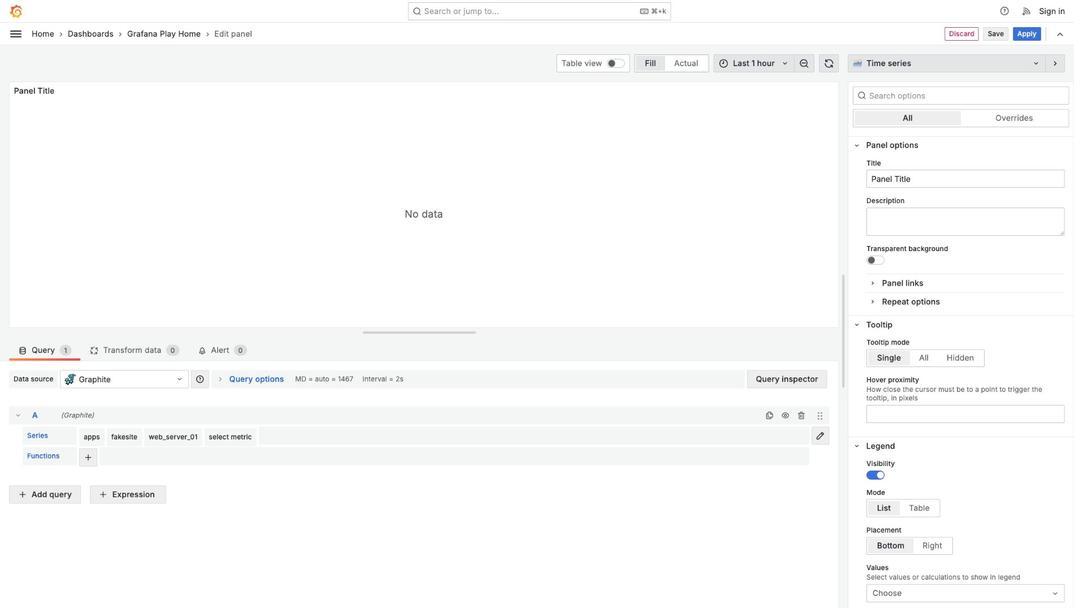 Task type: describe. For each thing, give the bounding box(es) containing it.
refresh dashboard image
[[824, 58, 835, 68]]

tooltip hover proximity field property editor element
[[867, 376, 1066, 423]]

legend values field property editor element
[[867, 564, 1066, 603]]

legend mode field property editor element
[[867, 489, 1066, 518]]

tooltip tooltip mode field property editor element
[[867, 339, 1066, 367]]

none field inside options group panel options element
[[867, 170, 1066, 188]]

duplicate query image
[[766, 411, 775, 420]]

Search options text field
[[854, 86, 1070, 105]]

options group panel links toggle image
[[869, 279, 877, 287]]

none number field inside options group tooltip element
[[867, 405, 1066, 423]]

open menu image
[[9, 27, 23, 41]]

expand query row image
[[216, 375, 225, 384]]

toggle switch element inside 'panel options transparent background field property editor' 'element'
[[867, 256, 885, 265]]

grafana image
[[9, 4, 23, 18]]

option group for legend mode field property editor element at the right of the page
[[867, 500, 941, 518]]

Select a data source field
[[60, 371, 189, 389]]

options group tooltip element
[[849, 316, 1075, 437]]

panel options description field property editor element
[[867, 197, 1066, 236]]

toggle editor mode image
[[817, 432, 826, 441]]

table view element
[[607, 59, 625, 68]]



Task type: vqa. For each thing, say whether or not it's contained in the screenshot.
Toggle editor mode IMAGE
yes



Task type: locate. For each thing, give the bounding box(es) containing it.
zoom out time range image
[[800, 58, 810, 68]]

add new function image
[[84, 453, 93, 462]]

panel editor option pane content element
[[849, 54, 1075, 609]]

legend visibility field property editor element
[[867, 460, 1066, 480]]

tab list
[[9, 337, 840, 361]]

options group repeat options toggle image
[[869, 298, 877, 306]]

toggle switch element
[[867, 256, 885, 265], [867, 471, 885, 480]]

none text field inside options group panel options element
[[867, 208, 1066, 236]]

0 vertical spatial toggle switch element
[[867, 256, 885, 265]]

options group legend toggle image
[[854, 442, 861, 450]]

option group inside legend mode field property editor element
[[867, 500, 941, 518]]

None field
[[867, 170, 1066, 188]]

options group tooltip toggle image
[[854, 321, 861, 329]]

help image
[[1000, 6, 1010, 16]]

collapse query row image
[[14, 411, 23, 420]]

close options pane image
[[1051, 58, 1061, 68]]

open data source help image
[[196, 375, 205, 384]]

1 toggle switch element from the top
[[867, 256, 885, 265]]

toggle switch element inside legend visibility field property editor element
[[867, 471, 885, 480]]

option group inside legend placement field property editor element
[[867, 537, 954, 555]]

2 toggle switch element from the top
[[867, 471, 885, 480]]

options group panel options toggle image
[[854, 142, 861, 150]]

option group inside tooltip tooltip mode field property editor "element"
[[867, 349, 986, 367]]

legend placement field property editor element
[[867, 527, 1066, 555]]

options group panel options element
[[849, 136, 1075, 316]]

panel options transparent background field property editor element
[[867, 245, 1066, 265]]

option group for tooltip tooltip mode field property editor "element"
[[867, 349, 986, 367]]

hide response image
[[781, 411, 790, 420]]

option group
[[635, 54, 710, 72], [854, 109, 1070, 127], [867, 349, 986, 367], [867, 500, 941, 518], [867, 537, 954, 555]]

option group for legend placement field property editor element
[[867, 537, 954, 555]]

None text field
[[867, 208, 1066, 236]]

graphite logo image
[[65, 374, 76, 385]]

panel options title field property editor element
[[867, 159, 1066, 188]]

None number field
[[867, 405, 1066, 423]]

1 vertical spatial toggle switch element
[[867, 471, 885, 480]]

news image
[[1023, 6, 1033, 16]]

options group legend element
[[849, 437, 1075, 609]]

remove query image
[[797, 411, 806, 420]]



